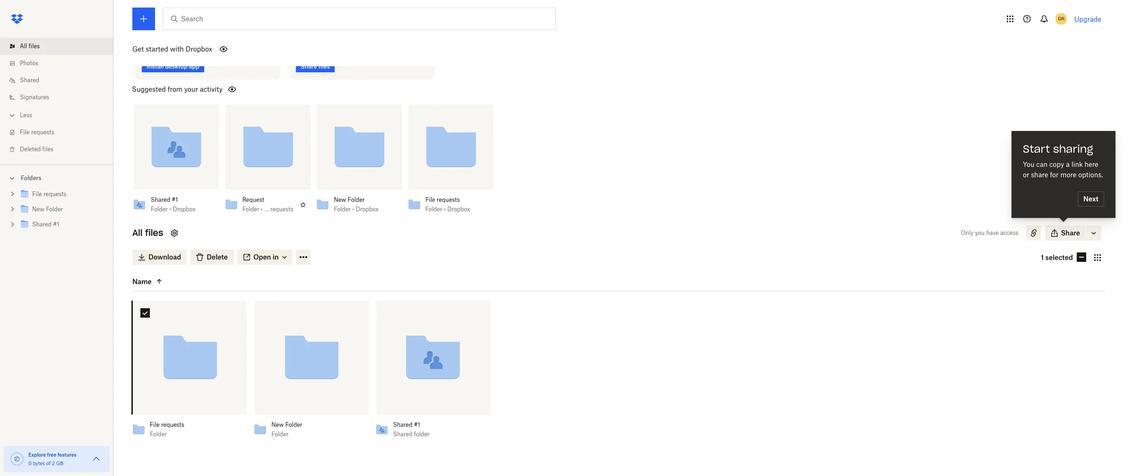 Task type: describe. For each thing, give the bounding box(es) containing it.
photos
[[20, 60, 38, 67]]

file requests folder • dropbox
[[426, 196, 470, 213]]

only
[[961, 229, 974, 236]]

to
[[191, 37, 196, 44]]

and
[[252, 37, 262, 44]]

requests inside 'file requests folder • dropbox'
[[437, 196, 460, 203]]

download
[[148, 253, 181, 261]]

gr
[[1058, 16, 1065, 22]]

shared #1 shared folder
[[393, 421, 430, 438]]

• for new
[[352, 205, 354, 213]]

new folder folder
[[272, 421, 302, 438]]

folder • dropbox button for #1
[[151, 205, 202, 213]]

folders
[[21, 174, 41, 182]]

next button
[[1078, 192, 1105, 207]]

file requests folder
[[150, 421, 184, 438]]

suggested from your activity
[[132, 85, 223, 93]]

shared for shared #1 folder • dropbox
[[151, 196, 170, 203]]

#1 for shared #1 shared folder
[[414, 421, 420, 428]]

desktop inside button
[[165, 63, 188, 70]]

less
[[20, 112, 32, 119]]

install desktop app button
[[142, 61, 204, 72]]

all inside all files link
[[20, 43, 27, 50]]

start sharing you can copy a link here or share for more options.
[[1023, 142, 1104, 179]]

in
[[273, 253, 279, 261]]

requests inside file requests folder
[[161, 421, 184, 428]]

start
[[1023, 142, 1050, 156]]

1 horizontal spatial all files
[[132, 227, 163, 238]]

2
[[52, 461, 55, 466]]

• for file
[[444, 205, 446, 213]]

0 vertical spatial file requests link
[[8, 124, 113, 141]]

file inside file requests folder
[[150, 421, 160, 428]]

Search in folder "Dropbox" text field
[[181, 14, 536, 24]]

0
[[28, 461, 32, 466]]

all files inside list item
[[20, 43, 40, 50]]

share button
[[1045, 225, 1086, 240]]

shared #1 button for folder
[[393, 421, 473, 429]]

with
[[170, 45, 184, 53]]

share files
[[301, 63, 330, 70]]

new folder
[[32, 206, 63, 213]]

options.
[[1079, 171, 1104, 179]]

open in button
[[237, 249, 292, 265]]

suggested
[[132, 85, 166, 93]]

deleted files
[[20, 146, 53, 153]]

upgrade
[[1075, 15, 1102, 23]]

link
[[1072, 160, 1083, 168]]

offline
[[234, 37, 251, 44]]

here
[[1085, 160, 1099, 168]]

new for new folder
[[32, 206, 44, 213]]

folder, new folder row
[[251, 301, 369, 445]]

shared #1
[[32, 221, 59, 228]]

you
[[1023, 160, 1035, 168]]

you
[[975, 229, 985, 236]]

explore free features 0 bytes of 2 gb
[[28, 452, 77, 466]]

shared folder, shared #1 row
[[372, 301, 490, 445]]

#1 for shared #1
[[53, 221, 59, 228]]

folder • … requests button
[[242, 205, 293, 213]]

file requests button for file requests folder • dropbox
[[426, 196, 477, 204]]

can
[[1037, 160, 1048, 168]]

share
[[1031, 171, 1049, 179]]

signatures
[[20, 94, 49, 101]]

name
[[132, 277, 152, 285]]

folder • dropbox button for folder
[[334, 205, 385, 213]]

install for install desktop app
[[147, 63, 164, 70]]

activity
[[200, 85, 223, 93]]

shared link
[[8, 72, 113, 89]]

folder, file requests row
[[129, 301, 247, 445]]

• inside request folder • … requests
[[261, 205, 263, 213]]

get
[[132, 45, 144, 53]]

file inside 'file requests folder • dropbox'
[[426, 196, 435, 203]]

gb
[[56, 461, 63, 466]]

new folder link
[[19, 203, 106, 216]]

shared #1 link
[[19, 218, 106, 231]]

#1 for shared #1 folder • dropbox
[[172, 196, 178, 203]]

open
[[253, 253, 271, 261]]

deleted files link
[[8, 141, 113, 158]]

folders button
[[0, 171, 113, 185]]

files inside all files link
[[29, 43, 40, 50]]

bytes
[[33, 461, 45, 466]]

files inside the install on desktop to work on files offline and stay synced.
[[221, 37, 232, 44]]

for
[[1050, 171, 1059, 179]]

app
[[189, 63, 199, 70]]

shared for shared #1
[[32, 221, 52, 228]]

request
[[242, 196, 264, 203]]

only you have access
[[961, 229, 1019, 236]]

more
[[1061, 171, 1077, 179]]

request folder • … requests
[[242, 196, 293, 213]]

open in
[[253, 253, 279, 261]]

share for share files
[[301, 63, 317, 70]]

0 vertical spatial file requests
[[20, 129, 54, 136]]

copy
[[1050, 160, 1065, 168]]

new for new folder folder
[[272, 421, 284, 428]]

upgrade link
[[1075, 15, 1102, 23]]

started
[[146, 45, 168, 53]]

deleted
[[20, 146, 41, 153]]

quota usage element
[[9, 452, 25, 467]]



Task type: locate. For each thing, give the bounding box(es) containing it.
1 vertical spatial install
[[147, 63, 164, 70]]

shared #1 folder • dropbox
[[151, 196, 196, 213]]

new inside new folder folder
[[272, 421, 284, 428]]

1 vertical spatial desktop
[[165, 63, 188, 70]]

new folder button for new folder folder • dropbox
[[334, 196, 385, 204]]

1 horizontal spatial #1
[[172, 196, 178, 203]]

dropbox for file requests folder • dropbox
[[447, 205, 470, 213]]

0 vertical spatial shared #1 button
[[151, 196, 202, 204]]

1 on from the left
[[160, 37, 167, 44]]

delete button
[[191, 249, 234, 265]]

sharing
[[1054, 142, 1094, 156]]

folder
[[348, 196, 365, 203], [151, 205, 168, 213], [242, 205, 259, 213], [334, 205, 351, 213], [426, 205, 443, 213], [46, 206, 63, 213], [285, 421, 302, 428], [150, 431, 167, 438], [272, 431, 289, 438]]

1 horizontal spatial all
[[132, 227, 143, 238]]

folder inside request folder • … requests
[[242, 205, 259, 213]]

files
[[221, 37, 232, 44], [29, 43, 40, 50], [319, 63, 330, 70], [42, 146, 53, 153], [145, 227, 163, 238]]

2 horizontal spatial new
[[334, 196, 346, 203]]

of
[[46, 461, 51, 466]]

• for shared
[[169, 205, 171, 213]]

photos link
[[8, 55, 113, 72]]

new folder button inside folder, new folder row
[[272, 421, 352, 429]]

1 horizontal spatial file requests button
[[426, 196, 477, 204]]

desktop up with
[[168, 37, 190, 44]]

install down started
[[147, 63, 164, 70]]

1 vertical spatial new
[[32, 206, 44, 213]]

0 vertical spatial desktop
[[168, 37, 190, 44]]

1 vertical spatial file requests button
[[150, 421, 230, 429]]

1 horizontal spatial new
[[272, 421, 284, 428]]

share for share
[[1061, 229, 1080, 237]]

desktop
[[168, 37, 190, 44], [165, 63, 188, 70]]

stay
[[142, 47, 153, 54]]

synced.
[[155, 47, 175, 54]]

name button
[[132, 276, 212, 287]]

#1 inside the "shared #1 shared folder"
[[414, 421, 420, 428]]

1 folder • dropbox button from the left
[[151, 205, 202, 213]]

3 • from the left
[[352, 205, 354, 213]]

dropbox
[[186, 45, 212, 53], [173, 205, 196, 213], [356, 205, 379, 213], [447, 205, 470, 213]]

1 horizontal spatial folder • dropbox button
[[334, 205, 385, 213]]

have
[[987, 229, 999, 236]]

0 horizontal spatial #1
[[53, 221, 59, 228]]

delete
[[207, 253, 228, 261]]

install
[[142, 37, 158, 44], [147, 63, 164, 70]]

next
[[1084, 195, 1099, 203]]

#1 up folder settings icon
[[172, 196, 178, 203]]

shared #1 button inside shared folder, shared #1 row
[[393, 421, 473, 429]]

…
[[264, 205, 269, 213]]

all up download button
[[132, 227, 143, 238]]

share files button
[[296, 61, 335, 72]]

0 horizontal spatial new
[[32, 206, 44, 213]]

• inside 'file requests folder • dropbox'
[[444, 205, 446, 213]]

1 selected
[[1041, 253, 1073, 262]]

shared for shared
[[20, 77, 39, 84]]

work
[[198, 37, 211, 44]]

download button
[[132, 249, 187, 265]]

0 vertical spatial all files
[[20, 43, 40, 50]]

list containing all files
[[0, 32, 113, 165]]

all
[[20, 43, 27, 50], [132, 227, 143, 238]]

0 vertical spatial new folder button
[[334, 196, 385, 204]]

group
[[0, 185, 113, 239]]

install up "stay"
[[142, 37, 158, 44]]

files inside 'deleted files' link
[[42, 146, 53, 153]]

1 vertical spatial file requests
[[32, 191, 67, 198]]

4 • from the left
[[444, 205, 446, 213]]

0 horizontal spatial on
[[160, 37, 167, 44]]

new inside "link"
[[32, 206, 44, 213]]

shared for shared #1 shared folder
[[393, 421, 413, 428]]

all up photos at the left of page
[[20, 43, 27, 50]]

on right work
[[213, 37, 219, 44]]

install inside the install on desktop to work on files offline and stay synced.
[[142, 37, 158, 44]]

all files up photos at the left of page
[[20, 43, 40, 50]]

2 vertical spatial #1
[[414, 421, 420, 428]]

shared #1 button for •
[[151, 196, 202, 204]]

•
[[169, 205, 171, 213], [261, 205, 263, 213], [352, 205, 354, 213], [444, 205, 446, 213]]

file requests link up the deleted files
[[8, 124, 113, 141]]

file requests
[[20, 129, 54, 136], [32, 191, 67, 198]]

folder inside 'file requests folder • dropbox'
[[426, 205, 443, 213]]

shared #1 button up folder settings icon
[[151, 196, 202, 204]]

new folder button for new folder folder
[[272, 421, 352, 429]]

file requests up the deleted files
[[20, 129, 54, 136]]

selected
[[1046, 253, 1073, 262]]

2 vertical spatial new
[[272, 421, 284, 428]]

0 vertical spatial all
[[20, 43, 27, 50]]

file requests button
[[426, 196, 477, 204], [150, 421, 230, 429]]

1 vertical spatial #1
[[53, 221, 59, 228]]

folder
[[414, 431, 430, 438]]

shared inside the shared #1 folder • dropbox
[[151, 196, 170, 203]]

1
[[1041, 253, 1044, 262]]

2 • from the left
[[261, 205, 263, 213]]

shared #1 button up folder
[[393, 421, 473, 429]]

or
[[1023, 171, 1030, 179]]

0 vertical spatial new
[[334, 196, 346, 203]]

1 horizontal spatial on
[[213, 37, 219, 44]]

dropbox for shared #1 folder • dropbox
[[173, 205, 196, 213]]

free
[[47, 452, 56, 458]]

desktop inside the install on desktop to work on files offline and stay synced.
[[168, 37, 190, 44]]

new
[[334, 196, 346, 203], [32, 206, 44, 213], [272, 421, 284, 428]]

a
[[1066, 160, 1070, 168]]

dropbox image
[[8, 9, 26, 28]]

dropbox inside 'file requests folder • dropbox'
[[447, 205, 470, 213]]

dropbox for new folder folder • dropbox
[[356, 205, 379, 213]]

requests inside request folder • … requests
[[270, 205, 293, 213]]

all files link
[[8, 38, 113, 55]]

request button
[[242, 196, 293, 204]]

on
[[160, 37, 167, 44], [213, 37, 219, 44]]

new folder folder • dropbox
[[334, 196, 379, 213]]

2 horizontal spatial folder • dropbox button
[[426, 205, 477, 213]]

1 vertical spatial new folder button
[[272, 421, 352, 429]]

signatures link
[[8, 89, 113, 106]]

0 horizontal spatial share
[[301, 63, 317, 70]]

1 vertical spatial all
[[132, 227, 143, 238]]

#1 inside the shared #1 folder • dropbox
[[172, 196, 178, 203]]

0 horizontal spatial shared #1 button
[[151, 196, 202, 204]]

desktop down with
[[165, 63, 188, 70]]

0 vertical spatial #1
[[172, 196, 178, 203]]

file requests up new folder
[[32, 191, 67, 198]]

0 horizontal spatial all
[[20, 43, 27, 50]]

file requests link
[[8, 124, 113, 141], [19, 188, 106, 201]]

install desktop app
[[147, 63, 199, 70]]

• inside the shared #1 folder • dropbox
[[169, 205, 171, 213]]

2 horizontal spatial #1
[[414, 421, 420, 428]]

#1 down new folder "link"
[[53, 221, 59, 228]]

install inside install desktop app button
[[147, 63, 164, 70]]

shared
[[20, 77, 39, 84], [151, 196, 170, 203], [32, 221, 52, 228], [393, 421, 413, 428], [393, 431, 413, 438]]

folder settings image
[[169, 227, 180, 239]]

0 horizontal spatial all files
[[20, 43, 40, 50]]

3 folder • dropbox button from the left
[[426, 205, 477, 213]]

share
[[301, 63, 317, 70], [1061, 229, 1080, 237]]

files inside share files button
[[319, 63, 330, 70]]

folder inside file requests folder
[[150, 431, 167, 438]]

from
[[168, 85, 183, 93]]

install for install on desktop to work on files offline and stay synced.
[[142, 37, 158, 44]]

1 vertical spatial all files
[[132, 227, 163, 238]]

1 vertical spatial share
[[1061, 229, 1080, 237]]

all files left folder settings icon
[[132, 227, 163, 238]]

0 vertical spatial install
[[142, 37, 158, 44]]

file requests link up new folder "link"
[[19, 188, 106, 201]]

group containing file requests
[[0, 185, 113, 239]]

dropbox inside the shared #1 folder • dropbox
[[173, 205, 196, 213]]

features
[[57, 452, 77, 458]]

folder • dropbox button for requests
[[426, 205, 477, 213]]

1 horizontal spatial shared #1 button
[[393, 421, 473, 429]]

shared #1 button
[[151, 196, 202, 204], [393, 421, 473, 429]]

1 • from the left
[[169, 205, 171, 213]]

new inside new folder folder • dropbox
[[334, 196, 346, 203]]

2 folder • dropbox button from the left
[[334, 205, 385, 213]]

file requests button for file requests folder
[[150, 421, 230, 429]]

get started with dropbox
[[132, 45, 212, 53]]

folder inside the shared #1 folder • dropbox
[[151, 205, 168, 213]]

1 horizontal spatial share
[[1061, 229, 1080, 237]]

list
[[0, 32, 113, 165]]

install on desktop to work on files offline and stay synced.
[[142, 37, 262, 54]]

• inside new folder folder • dropbox
[[352, 205, 354, 213]]

explore
[[28, 452, 46, 458]]

#1 up folder
[[414, 421, 420, 428]]

1 vertical spatial file requests link
[[19, 188, 106, 201]]

your
[[184, 85, 198, 93]]

0 horizontal spatial folder • dropbox button
[[151, 205, 202, 213]]

1 vertical spatial shared #1 button
[[393, 421, 473, 429]]

file requests button inside folder, file requests row
[[150, 421, 230, 429]]

requests
[[31, 129, 54, 136], [43, 191, 67, 198], [437, 196, 460, 203], [270, 205, 293, 213], [161, 421, 184, 428]]

new folder button
[[334, 196, 385, 204], [272, 421, 352, 429]]

0 horizontal spatial file requests button
[[150, 421, 230, 429]]

0 vertical spatial share
[[301, 63, 317, 70]]

folder inside "link"
[[46, 206, 63, 213]]

access
[[1001, 229, 1019, 236]]

dropbox inside new folder folder • dropbox
[[356, 205, 379, 213]]

0 vertical spatial file requests button
[[426, 196, 477, 204]]

all files list item
[[0, 38, 113, 55]]

new for new folder folder • dropbox
[[334, 196, 346, 203]]

gr button
[[1054, 11, 1069, 26]]

on up 'synced.'
[[160, 37, 167, 44]]

less image
[[8, 111, 17, 120]]

2 on from the left
[[213, 37, 219, 44]]



Task type: vqa. For each thing, say whether or not it's contained in the screenshot.
work
yes



